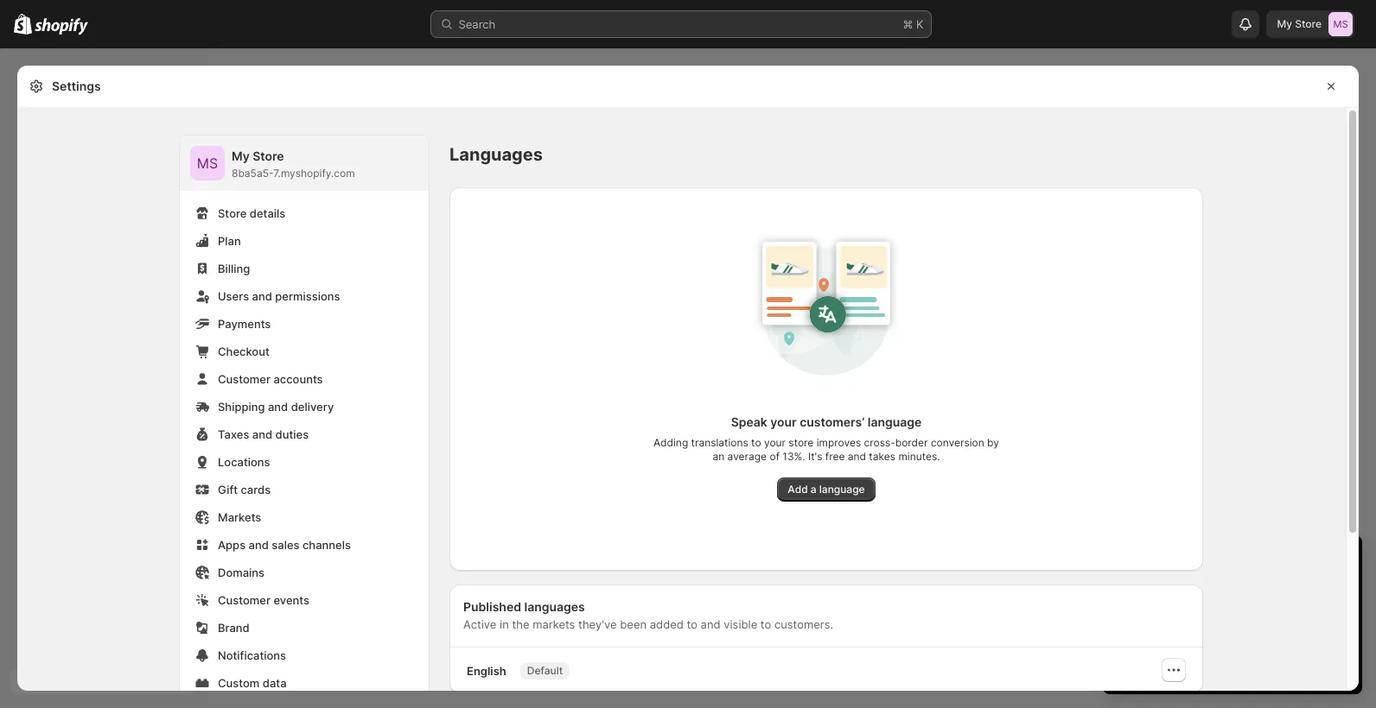 Task type: vqa. For each thing, say whether or not it's contained in the screenshot.
Search countries text field
no



Task type: describe. For each thing, give the bounding box(es) containing it.
users and permissions
[[218, 290, 340, 303]]

your trial ends on
[[1120, 583, 1216, 597]]

store for my store
[[1295, 17, 1322, 30]]

shopify image
[[14, 14, 32, 35]]

custom data link
[[190, 672, 418, 696]]

and for users and permissions
[[252, 290, 272, 303]]

language inside speak your customers' language adding translations to your store improves cross-border conversion by an average of 13%. it's free and takes minutes.
[[868, 415, 922, 430]]

languages
[[450, 144, 543, 165]]

and inside published languages active in the markets they've been added to and visible to customers.
[[701, 618, 721, 632]]

language inside button
[[819, 483, 865, 496]]

markets
[[218, 511, 261, 525]]

select a plan to extend your shopify trial for just $1/month for your first 3 months.
[[1120, 610, 1336, 642]]

permissions
[[275, 290, 340, 303]]

details
[[250, 207, 286, 220]]

speak
[[731, 415, 768, 430]]

my store image inside shop settings menu element
[[190, 146, 225, 181]]

taxes and duties link
[[190, 423, 418, 447]]

gift cards
[[218, 483, 271, 497]]

channels
[[303, 539, 351, 552]]

3 days left in your trial
[[1120, 552, 1302, 572]]

improves
[[817, 437, 861, 450]]

add a language
[[788, 483, 865, 496]]

checkout
[[218, 345, 270, 359]]

users and permissions link
[[190, 284, 418, 309]]

plan for select a plan to extend your shopify trial for just $1/month for your first 3 months.
[[1166, 610, 1189, 624]]

on
[[1200, 583, 1213, 597]]

gift
[[218, 483, 238, 497]]

my for my store
[[1277, 17, 1293, 30]]

taxes
[[218, 428, 249, 442]]

a for select a plan
[[1235, 659, 1241, 672]]

domains link
[[190, 561, 418, 585]]

store details
[[218, 207, 286, 220]]

active
[[463, 618, 497, 632]]

a for select a plan to extend your shopify trial for just $1/month for your first 3 months.
[[1157, 610, 1163, 624]]

cards
[[241, 483, 271, 497]]

visible
[[724, 618, 758, 632]]

notifications link
[[190, 644, 418, 668]]

select for select a plan to extend your shopify trial for just $1/month for your first 3 months.
[[1120, 610, 1154, 624]]

shopify
[[1272, 610, 1313, 624]]

add a language button
[[778, 478, 876, 502]]

customer events link
[[190, 589, 418, 613]]

2 for from the left
[[1214, 628, 1229, 642]]

your left first
[[1232, 628, 1255, 642]]

extend
[[1206, 610, 1243, 624]]

checkout link
[[190, 340, 418, 364]]

your up store
[[771, 415, 797, 430]]

plan link
[[190, 229, 418, 253]]

$1/month
[[1161, 628, 1211, 642]]

months.
[[1293, 628, 1336, 642]]

gift cards link
[[190, 478, 418, 502]]

select a plan link
[[1120, 654, 1345, 678]]

data
[[263, 677, 287, 691]]

locations link
[[190, 450, 418, 475]]

domains
[[218, 566, 265, 580]]

cross-
[[864, 437, 895, 450]]

7.myshopify.com
[[273, 167, 355, 180]]

trial inside 3 days left in your trial dropdown button
[[1272, 552, 1302, 572]]

by
[[987, 437, 999, 450]]

and for apps and sales channels
[[249, 539, 269, 552]]

select a plan
[[1201, 659, 1265, 672]]

customer accounts link
[[190, 367, 418, 392]]

k
[[916, 17, 924, 31]]

3 inside select a plan to extend your shopify trial for just $1/month for your first 3 months.
[[1283, 628, 1290, 642]]

2 vertical spatial store
[[218, 207, 247, 220]]

delivery
[[291, 400, 334, 414]]

your up of
[[764, 437, 786, 450]]

been
[[620, 618, 647, 632]]

brand
[[218, 622, 250, 635]]

locations
[[218, 456, 270, 469]]

payments link
[[190, 312, 418, 336]]

users
[[218, 290, 249, 303]]

adding
[[654, 437, 688, 450]]

customer accounts
[[218, 373, 323, 386]]

to right visible
[[761, 618, 771, 632]]

published
[[463, 600, 521, 615]]

average
[[728, 450, 767, 463]]

customer events
[[218, 594, 310, 608]]

store for my store 8ba5a5-7.myshopify.com
[[253, 149, 284, 163]]

sales
[[272, 539, 300, 552]]

1 vertical spatial trial
[[1148, 583, 1168, 597]]

plan for select a plan
[[1244, 659, 1265, 672]]

my store 8ba5a5-7.myshopify.com
[[232, 149, 355, 180]]

1 for from the left
[[1120, 628, 1135, 642]]

billing link
[[190, 257, 418, 281]]

shop settings menu element
[[180, 136, 429, 709]]

customers'
[[800, 415, 865, 430]]

shopify image
[[35, 18, 88, 35]]

store
[[789, 437, 814, 450]]



Task type: locate. For each thing, give the bounding box(es) containing it.
and inside speak your customers' language adding translations to your store improves cross-border conversion by an average of 13%. it's free and takes minutes.
[[848, 450, 866, 463]]

1 horizontal spatial in
[[1212, 552, 1226, 572]]

1 horizontal spatial trial
[[1272, 552, 1302, 572]]

brand link
[[190, 616, 418, 641]]

to up average
[[751, 437, 761, 450]]

1 horizontal spatial a
[[1157, 610, 1163, 624]]

0 vertical spatial select
[[1120, 610, 1154, 624]]

added
[[650, 618, 684, 632]]

conversion
[[931, 437, 985, 450]]

and down customer accounts
[[268, 400, 288, 414]]

it's
[[808, 450, 823, 463]]

your
[[1120, 583, 1145, 597]]

and right users
[[252, 290, 272, 303]]

1 vertical spatial 3
[[1283, 628, 1290, 642]]

ends
[[1171, 583, 1197, 597]]

0 vertical spatial a
[[811, 483, 817, 496]]

a for add a language
[[811, 483, 817, 496]]

search
[[459, 17, 496, 31]]

2 horizontal spatial store
[[1295, 17, 1322, 30]]

for left the just
[[1120, 628, 1135, 642]]

and left visible
[[701, 618, 721, 632]]

0 vertical spatial language
[[868, 415, 922, 430]]

plan up "$1/month"
[[1166, 610, 1189, 624]]

accounts
[[274, 373, 323, 386]]

payments
[[218, 317, 271, 331]]

3 up your
[[1120, 552, 1132, 572]]

takes
[[869, 450, 896, 463]]

the
[[512, 618, 530, 632]]

in
[[1212, 552, 1226, 572], [500, 618, 509, 632]]

customers.
[[775, 618, 833, 632]]

1 vertical spatial in
[[500, 618, 509, 632]]

billing
[[218, 262, 250, 276]]

1 customer from the top
[[218, 373, 271, 386]]

a inside select a plan to extend your shopify trial for just $1/month for your first 3 months.
[[1157, 610, 1163, 624]]

2 vertical spatial a
[[1235, 659, 1241, 672]]

markets link
[[190, 506, 418, 530]]

ms button
[[190, 146, 225, 181]]

0 horizontal spatial in
[[500, 618, 509, 632]]

english
[[467, 664, 507, 678]]

custom
[[218, 677, 260, 691]]

shipping
[[218, 400, 265, 414]]

and for taxes and duties
[[252, 428, 272, 442]]

add
[[788, 483, 808, 496]]

0 vertical spatial 3
[[1120, 552, 1132, 572]]

store inside the my store 8ba5a5-7.myshopify.com
[[253, 149, 284, 163]]

0 vertical spatial store
[[1295, 17, 1322, 30]]

3 days left in your trial button
[[1103, 536, 1363, 572]]

and right free
[[848, 450, 866, 463]]

0 horizontal spatial my
[[232, 149, 250, 163]]

first
[[1259, 628, 1279, 642]]

settings dialog
[[17, 66, 1359, 709]]

1 vertical spatial a
[[1157, 610, 1163, 624]]

in left the
[[500, 618, 509, 632]]

0 horizontal spatial my store image
[[190, 146, 225, 181]]

to
[[751, 437, 761, 450], [1192, 610, 1203, 624], [687, 618, 698, 632], [761, 618, 771, 632]]

settings
[[52, 79, 101, 93]]

0 vertical spatial my store image
[[1329, 12, 1353, 36]]

select inside select a plan link
[[1201, 659, 1232, 672]]

1 horizontal spatial 3
[[1283, 628, 1290, 642]]

0 horizontal spatial store
[[218, 207, 247, 220]]

languages
[[524, 600, 585, 615]]

to up "$1/month"
[[1192, 610, 1203, 624]]

1 horizontal spatial language
[[868, 415, 922, 430]]

language down free
[[819, 483, 865, 496]]

published languages active in the markets they've been added to and visible to customers.
[[463, 600, 833, 632]]

default
[[527, 664, 563, 677]]

in for your
[[1212, 552, 1226, 572]]

select down select a plan to extend your shopify trial for just $1/month for your first 3 months.
[[1201, 659, 1232, 672]]

1 vertical spatial store
[[253, 149, 284, 163]]

a up the just
[[1157, 610, 1163, 624]]

to inside select a plan to extend your shopify trial for just $1/month for your first 3 months.
[[1192, 610, 1203, 624]]

in right left
[[1212, 552, 1226, 572]]

my
[[1277, 17, 1293, 30], [232, 149, 250, 163]]

custom data
[[218, 677, 287, 691]]

left
[[1180, 552, 1207, 572]]

1 vertical spatial language
[[819, 483, 865, 496]]

1 vertical spatial plan
[[1244, 659, 1265, 672]]

store
[[1295, 17, 1322, 30], [253, 149, 284, 163], [218, 207, 247, 220]]

0 horizontal spatial 3
[[1120, 552, 1132, 572]]

3 inside dropdown button
[[1120, 552, 1132, 572]]

shipping and delivery
[[218, 400, 334, 414]]

plan inside select a plan to extend your shopify trial for just $1/month for your first 3 months.
[[1166, 610, 1189, 624]]

and
[[252, 290, 272, 303], [268, 400, 288, 414], [252, 428, 272, 442], [848, 450, 866, 463], [249, 539, 269, 552], [701, 618, 721, 632]]

1 horizontal spatial plan
[[1244, 659, 1265, 672]]

1 horizontal spatial my store image
[[1329, 12, 1353, 36]]

1 vertical spatial my store image
[[190, 146, 225, 181]]

free
[[826, 450, 845, 463]]

trial right your
[[1148, 583, 1168, 597]]

dialog
[[1366, 66, 1376, 697]]

and right taxes
[[252, 428, 272, 442]]

a right add
[[811, 483, 817, 496]]

plan
[[218, 234, 241, 248]]

duties
[[275, 428, 309, 442]]

0 vertical spatial customer
[[218, 373, 271, 386]]

customer for customer accounts
[[218, 373, 271, 386]]

select for select a plan
[[1201, 659, 1232, 672]]

of
[[770, 450, 780, 463]]

a inside button
[[811, 483, 817, 496]]

0 horizontal spatial trial
[[1148, 583, 1168, 597]]

for down extend
[[1214, 628, 1229, 642]]

0 horizontal spatial for
[[1120, 628, 1135, 642]]

store details link
[[190, 201, 418, 226]]

customer for customer events
[[218, 594, 271, 608]]

0 horizontal spatial select
[[1120, 610, 1154, 624]]

in for the
[[500, 618, 509, 632]]

⌘
[[903, 17, 913, 31]]

your inside 3 days left in your trial dropdown button
[[1231, 552, 1267, 572]]

2 horizontal spatial a
[[1235, 659, 1241, 672]]

translations
[[691, 437, 749, 450]]

select
[[1120, 610, 1154, 624], [1201, 659, 1232, 672]]

language up cross-
[[868, 415, 922, 430]]

1 horizontal spatial my
[[1277, 17, 1293, 30]]

apps
[[218, 539, 246, 552]]

events
[[274, 594, 310, 608]]

minutes.
[[899, 450, 940, 463]]

trial up 'months.'
[[1316, 610, 1336, 624]]

1 vertical spatial select
[[1201, 659, 1232, 672]]

my inside the my store 8ba5a5-7.myshopify.com
[[232, 149, 250, 163]]

0 vertical spatial trial
[[1272, 552, 1302, 572]]

shipping and delivery link
[[190, 395, 418, 419]]

0 horizontal spatial a
[[811, 483, 817, 496]]

your right left
[[1231, 552, 1267, 572]]

8ba5a5-
[[232, 167, 273, 180]]

in inside published languages active in the markets they've been added to and visible to customers.
[[500, 618, 509, 632]]

1 horizontal spatial select
[[1201, 659, 1232, 672]]

my store
[[1277, 17, 1322, 30]]

in inside 3 days left in your trial dropdown button
[[1212, 552, 1226, 572]]

to inside speak your customers' language adding translations to your store improves cross-border conversion by an average of 13%. it's free and takes minutes.
[[751, 437, 761, 450]]

1 vertical spatial customer
[[218, 594, 271, 608]]

and for shipping and delivery
[[268, 400, 288, 414]]

1 vertical spatial my
[[232, 149, 250, 163]]

select inside select a plan to extend your shopify trial for just $1/month for your first 3 months.
[[1120, 610, 1154, 624]]

border
[[895, 437, 928, 450]]

0 vertical spatial my
[[1277, 17, 1293, 30]]

trial
[[1272, 552, 1302, 572], [1148, 583, 1168, 597], [1316, 610, 1336, 624]]

⌘ k
[[903, 17, 924, 31]]

2 horizontal spatial trial
[[1316, 610, 1336, 624]]

a down select a plan to extend your shopify trial for just $1/month for your first 3 months.
[[1235, 659, 1241, 672]]

your
[[771, 415, 797, 430], [764, 437, 786, 450], [1231, 552, 1267, 572], [1246, 610, 1269, 624], [1232, 628, 1255, 642]]

13%.
[[783, 450, 805, 463]]

1 horizontal spatial store
[[253, 149, 284, 163]]

to right added
[[687, 618, 698, 632]]

my store image
[[1329, 12, 1353, 36], [190, 146, 225, 181]]

0 vertical spatial in
[[1212, 552, 1226, 572]]

just
[[1138, 628, 1158, 642]]

my store image left 8ba5a5-
[[190, 146, 225, 181]]

0 horizontal spatial language
[[819, 483, 865, 496]]

plan
[[1166, 610, 1189, 624], [1244, 659, 1265, 672]]

customer down the checkout
[[218, 373, 271, 386]]

3 right first
[[1283, 628, 1290, 642]]

markets
[[533, 618, 575, 632]]

plan down first
[[1244, 659, 1265, 672]]

trial up shopify
[[1272, 552, 1302, 572]]

they've
[[578, 618, 617, 632]]

my store image right my store
[[1329, 12, 1353, 36]]

and right apps
[[249, 539, 269, 552]]

trial inside select a plan to extend your shopify trial for just $1/month for your first 3 months.
[[1316, 610, 1336, 624]]

1 horizontal spatial for
[[1214, 628, 1229, 642]]

customer down domains
[[218, 594, 271, 608]]

0 vertical spatial plan
[[1166, 610, 1189, 624]]

2 vertical spatial trial
[[1316, 610, 1336, 624]]

select up the just
[[1120, 610, 1154, 624]]

apps and sales channels
[[218, 539, 351, 552]]

3 days left in your trial element
[[1103, 581, 1363, 695]]

days
[[1136, 552, 1175, 572]]

0 horizontal spatial plan
[[1166, 610, 1189, 624]]

an
[[713, 450, 725, 463]]

your up first
[[1246, 610, 1269, 624]]

3
[[1120, 552, 1132, 572], [1283, 628, 1290, 642]]

a
[[811, 483, 817, 496], [1157, 610, 1163, 624], [1235, 659, 1241, 672]]

2 customer from the top
[[218, 594, 271, 608]]

my for my store 8ba5a5-7.myshopify.com
[[232, 149, 250, 163]]



